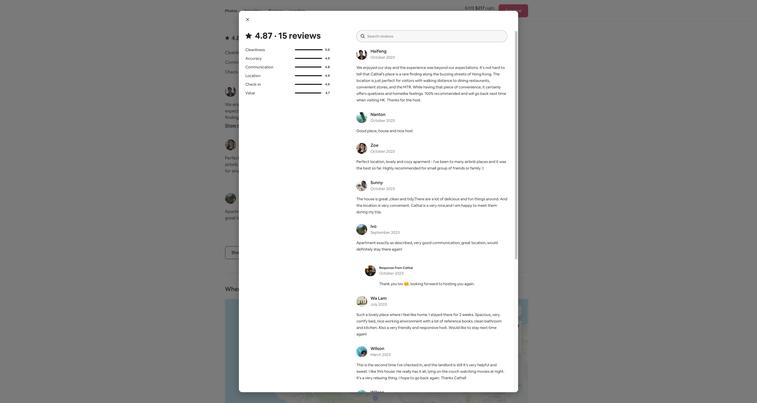 Task type: vqa. For each thing, say whether or not it's contained in the screenshot.


Task type: describe. For each thing, give the bounding box(es) containing it.
clear dates
[[376, 1, 396, 6]]

convenience, inside '4.87 · 15 reviews' dialog
[[459, 85, 482, 90]]

- for sunny icon for nanton image associated with the top haifeng icon
[[431, 159, 433, 164]]

nanton image for nanton image for haifeng icon to the bottom
[[379, 86, 390, 97]]

haifeng october 2023 for haifeng image for haifeng icon to the bottom
[[239, 86, 264, 97]]

0 vertical spatial haifeng image
[[357, 49, 368, 60]]

0 vertical spatial and
[[424, 162, 433, 168]]

0 vertical spatial good
[[300, 209, 311, 215]]

october inside zoe october 2023
[[371, 149, 386, 154]]

show more for with
[[379, 230, 402, 236]]

4.87 · 15 reviews inside dialog
[[255, 30, 321, 41]]

5.0
[[326, 48, 330, 52]]

zoe image inside 'list'
[[225, 140, 236, 151]]

feel inside '4.87 · 15 reviews' dialog
[[403, 313, 410, 318]]

4.8
[[326, 65, 330, 69]]

0 vertical spatial 4.7
[[498, 70, 503, 75]]

sweet.
[[357, 370, 368, 374]]

check-in inside '4.87 · 15 reviews' dialog
[[246, 82, 261, 87]]

0 vertical spatial it's
[[464, 363, 469, 368]]

cathal!
[[454, 376, 467, 381]]

$319
[[465, 5, 475, 11]]

not inside 'list'
[[260, 108, 267, 114]]

$319 $217 night
[[465, 5, 495, 11]]

1 vertical spatial hong
[[296, 115, 307, 121]]

0 horizontal spatial back
[[325, 141, 335, 147]]

haifeng image for the top haifeng icon
[[357, 49, 368, 60]]

0 horizontal spatial convenient
[[250, 128, 272, 134]]

it's inside '4.87 · 15 reviews' dialog
[[480, 65, 485, 70]]

he
[[397, 370, 402, 374]]

distance inside 'list'
[[297, 121, 314, 127]]

zoom in image
[[514, 336, 519, 340]]

reviews
[[269, 8, 283, 13]]

helpful
[[478, 363, 490, 368]]

1 vertical spatial cathal
[[411, 203, 423, 208]]

0 horizontal spatial apartment
[[225, 209, 247, 215]]

all
[[244, 250, 248, 256]]

bathroom inside '4.87 · 15 reviews' dialog
[[485, 319, 502, 324]]

sunny image for nanton image for haifeng icon to the bottom
[[379, 140, 390, 151]]

landlord
[[438, 363, 453, 368]]

haifeng for haifeng icon to the bottom
[[239, 86, 255, 91]]

2 inside '4.87 · 15 reviews' dialog
[[460, 313, 462, 318]]

0 horizontal spatial walking
[[281, 121, 296, 127]]

0 vertical spatial this
[[480, 2, 486, 7]]

stayed inside 'list'
[[464, 209, 477, 215]]

offers inside '4.87 · 15 reviews' dialog
[[357, 91, 367, 96]]

wilson image
[[357, 347, 368, 358]]

show all 15 reviews button
[[225, 247, 276, 260]]

1 october 2023 from the left
[[239, 146, 264, 151]]

haifeng image for haifeng icon to the bottom
[[225, 86, 236, 97]]

hosting
[[444, 282, 457, 287]]

hong inside '4.87 · 15 reviews' dialog
[[472, 72, 482, 77]]

public transit
[[479, 309, 503, 314]]

feelings. inside '4.87 · 15 reviews' dialog
[[410, 91, 424, 96]]

it inside 'this is the second time i've checked in, and the landlord is still it's very helpful and sweet. i like this house. he really has it all, lying on the couch watching movies at night. it's a very relaxing thing. i hope to go back again. thanks cathal!'
[[419, 370, 422, 374]]

1 vertical spatial haifeng image
[[225, 86, 236, 97]]

october inside sunny october 2023
[[371, 187, 386, 191]]

0 vertical spatial such a lovely place where i feel like home. i stayed there for 2 weeks. spacious, very comfy bed, nice working environment with a lot of reference books. clean bathroom and kitchen. also a very friendly and responsive host. would like to stay next time again!
[[379, 209, 499, 241]]

0 horizontal spatial 4.87
[[232, 34, 243, 42]]

0 vertical spatial check-
[[225, 69, 239, 75]]

sunny image for nanton image associated with the top haifeng icon
[[357, 181, 368, 191]]

wilson for wilson
[[371, 390, 385, 396]]

working inside 'list'
[[456, 216, 472, 221]]

clear dates button
[[374, 0, 398, 8]]

kitchen. inside '4.87 · 15 reviews' dialog
[[364, 326, 378, 331]]

1 horizontal spatial during
[[478, 169, 491, 174]]

0 vertical spatial good place, house and nice host
[[379, 102, 444, 108]]

enjoyed inside 'list'
[[233, 102, 249, 108]]

distance inside '4.87 · 15 reviews' dialog
[[438, 78, 453, 83]]

0 horizontal spatial them
[[467, 169, 477, 174]]

delicious inside 'list'
[[480, 156, 497, 161]]

0 horizontal spatial ivo image
[[225, 193, 236, 204]]

4.87 · 15 reviews dialog
[[239, 11, 519, 404]]

place, for nanton image associated with the top haifeng icon
[[367, 129, 378, 133]]

0 horizontal spatial we enjoyed our stay and the experience was beyond our expectations. it's not hard to tell that cathal's place is a rare finding along the buzzing streets of hong kong. the location is just perfect for visitors with walking distance to dining restaurants, convenient stores, and the mtr. while having that piece of convenience, it certainly offers quietness and homelike feelings. 100% recommended and will go back next time when visiting hk. thanks for the host.
[[225, 102, 349, 153]]

clear
[[376, 1, 385, 6]]

tidy.there inside '4.87 · 15 reviews' dialog
[[408, 197, 425, 202]]

0 horizontal spatial happy
[[437, 169, 449, 174]]

show for cathal
[[379, 177, 390, 182]]

would inside '4.87 · 15 reviews' dialog
[[449, 326, 460, 331]]

best for nanton image for haifeng icon to the bottom
[[281, 162, 290, 168]]

1 vertical spatial visiting
[[247, 147, 261, 153]]

0 horizontal spatial aparment
[[290, 156, 310, 161]]

perfect for the top haifeng icon haifeng image
[[357, 159, 370, 164]]

good place, house and nice host inside '4.87 · 15 reviews' dialog
[[357, 129, 413, 133]]

wa lam image
[[379, 193, 390, 204]]

cathal's inside 'list'
[[299, 108, 315, 114]]

lam for wa lam image for the top haifeng icon
[[378, 296, 387, 302]]

lying
[[428, 370, 436, 374]]

0 vertical spatial meet
[[455, 169, 466, 174]]

0 horizontal spatial tell
[[283, 108, 289, 114]]

restaurants, inside 'list'
[[225, 128, 249, 134]]

checked
[[404, 363, 419, 368]]

along inside '4.87 · 15 reviews' dialog
[[423, 72, 433, 77]]

0 horizontal spatial it's
[[253, 108, 259, 114]]

having inside 'list'
[[326, 128, 339, 134]]

😊,
[[404, 282, 410, 287]]

1 horizontal spatial again.
[[465, 282, 475, 287]]

are inside 'list'
[[458, 156, 464, 161]]

places for the top haifeng icon
[[477, 159, 488, 164]]

listing
[[487, 2, 498, 7]]

public
[[479, 309, 490, 314]]

0 horizontal spatial spacious,
[[394, 216, 412, 221]]

at
[[491, 370, 494, 374]]

1 vertical spatial experience
[[283, 102, 305, 108]]

family for nanton image for haifeng icon to the bottom's sunny icon
[[281, 169, 293, 174]]

second
[[375, 363, 388, 368]]

where
[[225, 286, 244, 293]]

place, for nanton image for haifeng icon to the bottom
[[391, 102, 403, 108]]

1 horizontal spatial location
[[290, 8, 305, 13]]

more for along
[[237, 123, 248, 129]]

not inside '4.87 · 15 reviews' dialog
[[486, 65, 492, 70]]

0 horizontal spatial airbnb
[[225, 162, 238, 168]]

things inside '4.87 · 15 reviews' dialog
[[475, 197, 486, 202]]

aparment inside '4.87 · 15 reviews' dialog
[[413, 159, 431, 164]]

the house is great ,clean and tidy.there are a lot of delicious and fun things around. and the location is very convenient. cathal is a very nice,and i am happy to meet them during my trip. inside 'list'
[[379, 156, 498, 181]]

value inside '4.87 · 15 reviews' dialog
[[246, 91, 255, 96]]

0 vertical spatial friendly
[[401, 229, 416, 234]]

0 horizontal spatial when
[[235, 147, 246, 153]]

0 vertical spatial thanks
[[387, 98, 400, 103]]

zoe image
[[225, 140, 236, 151]]

couch
[[449, 370, 460, 374]]

2 horizontal spatial location
[[379, 60, 396, 65]]

them inside '4.87 · 15 reviews' dialog
[[488, 203, 497, 208]]

1 horizontal spatial environment
[[473, 216, 498, 221]]

comfy inside 'list'
[[423, 216, 436, 221]]

the house is great ,clean and tidy.there are a lot of delicious and fun things around. and the location is very convenient. cathal is a very nice,and i am happy to meet them during my trip. inside '4.87 · 15 reviews' dialog
[[357, 197, 508, 215]]

0 horizontal spatial along
[[240, 115, 251, 121]]

streets inside 'list'
[[276, 115, 290, 121]]

0 horizontal spatial far.
[[297, 162, 303, 168]]

good for nanton image for haifeng icon to the bottom
[[379, 102, 390, 108]]

restaurants, inside '4.87 · 15 reviews' dialog
[[470, 78, 490, 83]]

0 horizontal spatial go
[[319, 141, 324, 147]]

in,
[[420, 363, 424, 368]]

1 vertical spatial finding
[[225, 115, 239, 121]]

ivo september 2023
[[371, 224, 400, 235]]

zoe october 2023
[[371, 143, 395, 154]]

1 vertical spatial mtr.
[[303, 128, 313, 134]]

group for sunny icon for nanton image associated with the top haifeng icon
[[437, 166, 448, 171]]

night.
[[495, 370, 505, 374]]

movies
[[477, 370, 490, 374]]

show more button for a
[[379, 230, 406, 236]]

this
[[357, 363, 364, 368]]

0 horizontal spatial apartment exactly as described, very good communication, great location, would definitely stay there again!
[[225, 209, 344, 221]]

zoe for zoe
[[239, 139, 247, 145]]

1 vertical spatial homelike
[[225, 141, 243, 147]]

to inside 'this is the second time i've checked in, and the landlord is still it's very helpful and sweet. i like this house. he really has it all, lying on the couch watching movies at night. it's a very relaxing thing. i hope to go back again. thanks cathal!'
[[411, 376, 414, 381]]

amenities
[[244, 8, 262, 13]]

certainly inside 'list'
[[273, 134, 290, 140]]

0 horizontal spatial :)
[[294, 169, 296, 174]]

0 vertical spatial fun
[[387, 162, 394, 168]]

from
[[395, 266, 402, 271]]

0 vertical spatial feel
[[432, 209, 440, 215]]

we enjoyed our stay and the experience was beyond our expectations. it's not hard to tell that cathal's place is a rare finding along the buzzing streets of hong kong. the location is just perfect for visitors with walking distance to dining restaurants, convenient stores, and the mtr. while having that piece of convenience, it certainly offers quietness and homelike feelings. 100% recommended and will go back next time when visiting hk. thanks for the host. inside '4.87 · 15 reviews' dialog
[[357, 65, 507, 103]]

reserve button
[[499, 4, 528, 17]]

this is the second time i've checked in, and the landlord is still it's very helpful and sweet. i like this house. he really has it all, lying on the couch watching movies at night. it's a very relaxing thing. i hope to go back again. thanks cathal!
[[357, 363, 505, 381]]

0 vertical spatial in
[[239, 69, 243, 75]]

forward
[[424, 282, 438, 287]]

reviews inside dialog
[[289, 30, 321, 41]]

0 vertical spatial bed,
[[437, 216, 446, 221]]

we inside '4.87 · 15 reviews' dialog
[[357, 65, 363, 70]]

sunny
[[371, 180, 383, 186]]

thing.
[[388, 376, 398, 381]]

0 horizontal spatial we
[[225, 102, 232, 108]]

september
[[371, 230, 391, 235]]

transit
[[491, 309, 503, 314]]

time inside 'this is the second time i've checked in, and the landlord is still it's very helpful and sweet. i like this house. he really has it all, lying on the couch watching movies at night. it's a very relaxing thing. i hope to go back again. thanks cathal!'
[[388, 363, 396, 368]]

really
[[403, 370, 412, 374]]

piece inside '4.87 · 15 reviews' dialog
[[444, 85, 454, 90]]

reserve
[[506, 8, 522, 14]]

0 vertical spatial accuracy
[[379, 50, 398, 56]]

reviews button
[[269, 0, 283, 22]]

this inside 'this is the second time i've checked in, and the landlord is still it's very helpful and sweet. i like this house. he really has it all, lying on the couch watching movies at night. it's a very relaxing thing. i hope to go back again. thanks cathal!'
[[377, 370, 384, 374]]

2 inside 'list'
[[497, 209, 499, 215]]

exactly for wa lam image for the top haifeng icon
[[377, 241, 390, 246]]

my inside '4.87 · 15 reviews' dialog
[[369, 210, 374, 215]]

hard inside '4.87 · 15 reviews' dialog
[[493, 65, 501, 70]]

1 vertical spatial ivo image
[[357, 224, 368, 235]]

,clean inside 'list'
[[416, 156, 428, 161]]

hope
[[401, 376, 410, 381]]

2 october 2023 from the left
[[393, 146, 417, 151]]

described, for the top haifeng icon
[[395, 241, 413, 246]]

report this listing
[[466, 2, 498, 7]]

exactly for haifeng icon to the bottom's wa lam image
[[248, 209, 263, 215]]

books. inside 'list'
[[424, 222, 437, 228]]

definitely for haifeng icon to the bottom's wa lam image
[[268, 216, 286, 221]]

show for with
[[379, 230, 390, 236]]

1 vertical spatial while
[[314, 128, 325, 134]]

such inside '4.87 · 15 reviews' dialog
[[357, 313, 365, 318]]

1 horizontal spatial ivo
[[398, 282, 403, 287]]

around. inside '4.87 · 15 reviews' dialog
[[486, 197, 500, 202]]

many for sunny icon for nanton image associated with the top haifeng icon
[[455, 159, 464, 164]]

0 vertical spatial value
[[379, 69, 390, 75]]

sunny image
[[357, 181, 368, 191]]

march
[[371, 353, 382, 358]]

friendly inside '4.87 · 15 reviews' dialog
[[398, 326, 412, 331]]

lam for haifeng icon to the bottom's wa lam image
[[401, 193, 409, 199]]

drag pegman onto the map to open street view image
[[511, 306, 522, 317]]

show more for cathal
[[379, 177, 402, 182]]

has
[[413, 370, 419, 374]]

convenience, inside 'list'
[[242, 134, 269, 140]]

weeks. inside 'list'
[[379, 216, 393, 221]]

cleanliness inside '4.87 · 15 reviews' dialog
[[246, 47, 265, 52]]

go inside 'this is the second time i've checked in, and the landlord is still it's very helpful and sweet. i like this house. he really has it all, lying on the couch watching movies at night. it's a very relaxing thing. i hope to go back again. thanks cathal!'
[[415, 376, 420, 381]]

wa lam july 2023 for wa lam image for the top haifeng icon
[[371, 296, 387, 307]]

report
[[466, 2, 479, 7]]

watching
[[461, 370, 477, 374]]

show all 15 reviews
[[232, 250, 270, 256]]

or for sunny icon for nanton image associated with the top haifeng icon
[[466, 166, 470, 171]]

definitely for wa lam image for the top haifeng icon
[[357, 247, 373, 252]]

show more for finding
[[225, 123, 248, 129]]

0 horizontal spatial ·
[[245, 34, 246, 42]]

0 horizontal spatial expectations.
[[225, 108, 252, 114]]

0 vertical spatial nice,and
[[410, 169, 426, 174]]

communication, for wa lam image for the top haifeng icon
[[433, 241, 461, 246]]

experience inside '4.87 · 15 reviews' dialog
[[407, 65, 426, 70]]

stayed inside '4.87 · 15 reviews' dialog
[[431, 313, 443, 318]]

highly for sunny icon for nanton image associated with the top haifeng icon
[[383, 166, 394, 171]]

1 vertical spatial ivo image
[[357, 224, 368, 235]]

host for nanton image for haifeng icon to the bottom
[[435, 102, 444, 108]]

where you'll be
[[225, 286, 268, 293]]

location button
[[290, 0, 305, 22]]

show more button for is
[[379, 177, 406, 182]]

nanton image for nanton image associated with the top haifeng icon
[[357, 112, 368, 123]]

nanton image for haifeng icon to the bottom
[[379, 86, 390, 97]]

rare inside '4.87 · 15 reviews' dialog
[[402, 72, 409, 77]]

1 vertical spatial stores,
[[273, 128, 286, 134]]

like inside 'this is the second time i've checked in, and the landlord is still it's very helpful and sweet. i like this house. he really has it all, lying on the couch watching movies at night. it's a very relaxing thing. i hope to go back again. thanks cathal!'
[[371, 370, 377, 374]]

back inside 'this is the second time i've checked in, and the landlord is still it's very helpful and sweet. i like this house. he really has it all, lying on the couch watching movies at night. it's a very relaxing thing. i hope to go back again. thanks cathal!'
[[421, 376, 429, 381]]

0 horizontal spatial 100%
[[262, 141, 272, 147]]

comfy inside '4.87 · 15 reviews' dialog
[[357, 319, 368, 324]]

been for nanton image for haifeng icon to the bottom
[[321, 156, 331, 161]]

0 horizontal spatial buzzing
[[260, 115, 275, 121]]

cathal inside response from cathal october 2023
[[403, 266, 413, 271]]

enjoyed inside '4.87 · 15 reviews' dialog
[[363, 65, 377, 70]]

dates
[[386, 1, 396, 6]]

in inside '4.87 · 15 reviews' dialog
[[258, 82, 261, 87]]

so for sunny icon for nanton image associated with the top haifeng icon
[[372, 166, 376, 171]]

thanks inside 'list'
[[270, 147, 284, 153]]

1 vertical spatial feelings.
[[244, 141, 261, 147]]

would for haifeng icon to the bottom's wa lam image
[[255, 216, 267, 221]]

i've for sunny icon for nanton image associated with the top haifeng icon
[[434, 159, 439, 164]]

thank you ivo 😊, looking forward to hosting you again.
[[379, 282, 475, 287]]

2023 inside zoe october 2023
[[386, 149, 395, 154]]

when inside '4.87 · 15 reviews' dialog
[[357, 98, 366, 103]]

0 vertical spatial trip.
[[379, 175, 387, 181]]

as for wa lam image for the top haifeng icon
[[390, 241, 394, 246]]

reference inside '4.87 · 15 reviews' dialog
[[444, 319, 461, 324]]

on
[[437, 370, 441, 374]]

working inside '4.87 · 15 reviews' dialog
[[385, 319, 399, 324]]

cozy for sunny icon for nanton image associated with the top haifeng icon
[[404, 159, 413, 164]]

response
[[379, 266, 394, 271]]

nice,and inside '4.87 · 15 reviews' dialog
[[438, 203, 453, 208]]

0 horizontal spatial it's
[[357, 376, 362, 381]]

would for wa lam image for the top haifeng icon
[[488, 241, 498, 246]]

as for haifeng icon to the bottom's wa lam image
[[264, 209, 268, 215]]

:) inside '4.87 · 15 reviews' dialog
[[482, 166, 484, 171]]

nanton for nanton image associated with the top haifeng icon
[[371, 112, 386, 118]]

4.9 for accuracy
[[326, 56, 330, 61]]



Task type: locate. For each thing, give the bounding box(es) containing it.
nanton october 2023 for nanton image for haifeng icon to the bottom
[[393, 86, 417, 97]]

2 vertical spatial more
[[391, 230, 402, 236]]

wa lam image for the top haifeng icon
[[357, 297, 368, 307]]

0 horizontal spatial haifeng image
[[225, 86, 236, 97]]

location
[[357, 78, 371, 83], [329, 115, 345, 121], [441, 162, 457, 168], [363, 203, 377, 208]]

communication inside '4.87 · 15 reviews' dialog
[[246, 65, 273, 70]]

best
[[281, 162, 290, 168], [363, 166, 371, 171]]

1 horizontal spatial walking
[[424, 78, 437, 83]]

accuracy
[[379, 50, 398, 56], [246, 56, 262, 61]]

1 vertical spatial beyond
[[314, 102, 330, 108]]

0 vertical spatial nanton
[[393, 86, 408, 91]]

2 4.9 from the top
[[326, 74, 330, 78]]

0 vertical spatial go
[[475, 91, 480, 96]]

highly
[[304, 162, 316, 168], [383, 166, 394, 171]]

such inside 'list'
[[379, 209, 389, 215]]

host.
[[413, 98, 422, 103], [300, 147, 309, 153], [448, 229, 458, 234], [439, 326, 448, 331]]

piece inside 'list'
[[225, 134, 236, 140]]

0 horizontal spatial such
[[357, 313, 365, 318]]

wa lam july 2023 for haifeng icon to the bottom's wa lam image
[[393, 193, 409, 204]]

0 horizontal spatial fun
[[387, 162, 394, 168]]

lam inside '4.87 · 15 reviews' dialog
[[378, 296, 387, 302]]

list
[[223, 86, 531, 247]]

2
[[497, 209, 499, 215], [460, 313, 462, 318]]

convenient.
[[472, 162, 495, 168], [390, 203, 410, 208]]

communication, inside 'list'
[[312, 209, 344, 215]]

1 vertical spatial hard
[[268, 108, 277, 114]]

1 horizontal spatial :)
[[482, 166, 484, 171]]

nanton for nanton image for haifeng icon to the bottom
[[393, 86, 408, 91]]

walking inside '4.87 · 15 reviews' dialog
[[424, 78, 437, 83]]

1 horizontal spatial restaurants,
[[470, 78, 490, 83]]

family inside 'list'
[[281, 169, 293, 174]]

0 horizontal spatial dining
[[320, 121, 332, 127]]

trip. up wa lam icon
[[379, 175, 387, 181]]

beyond
[[435, 65, 448, 70], [314, 102, 330, 108]]

1 vertical spatial delicious
[[445, 197, 460, 202]]

1 horizontal spatial 4.87
[[255, 30, 273, 41]]

convenient. inside 'list'
[[472, 162, 495, 168]]

house
[[404, 102, 416, 108], [379, 129, 389, 133], [388, 156, 400, 161], [364, 197, 375, 202]]

responsive
[[426, 229, 447, 234], [420, 326, 439, 331]]

group for nanton image for haifeng icon to the bottom's sunny icon
[[243, 169, 255, 174]]

july for haifeng icon to the bottom's wa lam image
[[393, 199, 400, 204]]

0 horizontal spatial restaurants,
[[225, 128, 249, 134]]

-
[[311, 156, 312, 161], [431, 159, 433, 164]]

apartment
[[225, 209, 247, 215], [357, 241, 376, 246]]

0 vertical spatial buzzing
[[440, 72, 454, 77]]

,clean inside '4.87 · 15 reviews' dialog
[[389, 197, 399, 202]]

wa for haifeng icon to the bottom's wa lam image
[[393, 193, 400, 199]]

2023 inside sunny october 2023
[[386, 187, 395, 191]]

not
[[486, 65, 492, 70], [260, 108, 267, 114]]

zoe image
[[225, 140, 236, 151], [357, 143, 368, 154], [357, 143, 368, 154]]

3 4.9 from the top
[[326, 82, 330, 87]]

environment
[[473, 216, 498, 221], [400, 319, 422, 324]]

and
[[424, 162, 433, 168], [501, 197, 508, 202]]

good inside '4.87 · 15 reviews' dialog
[[423, 241, 432, 246]]

show for finding
[[225, 123, 236, 129]]

stores,
[[377, 85, 389, 90], [273, 128, 286, 134]]

i've for nanton image for haifeng icon to the bottom's sunny icon
[[313, 156, 320, 161]]

working
[[456, 216, 472, 221], [385, 319, 399, 324]]

1 vertical spatial tidy.there
[[408, 197, 425, 202]]

perfect inside 'list'
[[225, 156, 240, 161]]

0 vertical spatial back
[[481, 91, 489, 96]]

mtr. inside '4.87 · 15 reviews' dialog
[[404, 85, 412, 90]]

2023 inside ivo september 2023
[[391, 230, 400, 235]]

amenities button
[[244, 0, 262, 22]]

0 horizontal spatial check-in
[[225, 69, 243, 75]]

haifeng october 2023 inside 'list'
[[239, 86, 264, 97]]

perfect location, lovely and cozy aparment - i've been to many airbnb places and it was the best so far. highly recommended for small group of friends or family :) for sunny icon for nanton image associated with the top haifeng icon
[[357, 159, 506, 171]]

cathal image
[[365, 266, 376, 277], [365, 266, 376, 277]]

1 horizontal spatial perfect
[[357, 159, 370, 164]]

feelings.
[[410, 91, 424, 96], [244, 141, 261, 147]]

environment inside '4.87 · 15 reviews' dialog
[[400, 319, 422, 324]]

1 vertical spatial will
[[312, 141, 318, 147]]

host for nanton image associated with the top haifeng icon
[[405, 129, 413, 133]]

wa inside 'list'
[[393, 193, 400, 199]]

visiting
[[367, 98, 379, 103], [247, 147, 261, 153]]

0 vertical spatial would
[[255, 216, 267, 221]]

0 horizontal spatial would
[[255, 216, 267, 221]]

place, inside 'list'
[[391, 102, 403, 108]]

streets
[[455, 72, 467, 77], [276, 115, 290, 121]]

wilson for wilson march 2023
[[371, 346, 385, 352]]

family for sunny icon for nanton image associated with the top haifeng icon
[[471, 166, 481, 171]]

hong
[[472, 72, 482, 77], [296, 115, 307, 121]]

such a lovely place where i feel like home. i stayed there for 2 weeks. spacious, very comfy bed, nice working environment with a lot of reference books. clean bathroom and kitchen. also a very friendly and responsive host. would like to stay next time again!
[[379, 209, 499, 241], [357, 313, 502, 337]]

again. down lying
[[430, 376, 440, 381]]

4.7 out of 5.0 image
[[463, 72, 496, 73], [463, 72, 494, 73], [295, 93, 323, 94], [295, 93, 321, 94]]

hard
[[493, 65, 501, 70], [268, 108, 277, 114]]

0 horizontal spatial finding
[[225, 115, 239, 121]]

kong.
[[483, 72, 493, 77], [308, 115, 319, 121]]

1 vertical spatial good
[[423, 241, 432, 246]]

4.9 for check-in
[[326, 82, 330, 87]]

such a lovely place where i feel like home. i stayed there for 2 weeks. spacious, very comfy bed, nice working environment with a lot of reference books. clean bathroom and kitchen. also a very friendly and responsive host. would like to stay next time again! inside '4.87 · 15 reviews' dialog
[[357, 313, 502, 337]]

1 horizontal spatial bed,
[[437, 216, 446, 221]]

far. inside '4.87 · 15 reviews' dialog
[[377, 166, 382, 171]]

2 wilson from the top
[[371, 390, 385, 396]]

place, inside '4.87 · 15 reviews' dialog
[[367, 129, 378, 133]]

wa lam image for haifeng icon to the bottom
[[379, 193, 390, 204]]

thank
[[379, 282, 390, 287]]

wilson march 2023
[[371, 346, 391, 358]]

0 horizontal spatial streets
[[276, 115, 290, 121]]

15 inside dialog
[[279, 30, 287, 41]]

highly inside '4.87 · 15 reviews' dialog
[[383, 166, 394, 171]]

kitchen. inside 'list'
[[479, 222, 494, 228]]

finding inside '4.87 · 15 reviews' dialog
[[410, 72, 422, 77]]

trip. down wa lam icon
[[375, 210, 382, 215]]

july inside '4.87 · 15 reviews' dialog
[[371, 302, 378, 307]]

1 horizontal spatial or
[[466, 166, 470, 171]]

stayed
[[464, 209, 477, 215], [431, 313, 443, 318]]

many for nanton image for haifeng icon to the bottom's sunny icon
[[337, 156, 348, 161]]

haifeng for the top haifeng icon
[[371, 48, 387, 54]]

where
[[417, 209, 429, 215], [390, 313, 401, 318]]

responsive inside 'list'
[[426, 229, 447, 234]]

perfect down zoe icon
[[225, 156, 240, 161]]

friends for sunny icon for nanton image associated with the top haifeng icon
[[453, 166, 465, 171]]

visitors inside 'list'
[[256, 121, 270, 127]]

certainly inside '4.87 · 15 reviews' dialog
[[486, 85, 501, 90]]

perfect inside '4.87 · 15 reviews' dialog
[[357, 159, 370, 164]]

15
[[279, 30, 287, 41], [247, 34, 253, 42], [249, 250, 253, 256]]

reference inside 'list'
[[403, 222, 423, 228]]

just inside 'list'
[[225, 121, 232, 127]]

1 horizontal spatial not
[[486, 65, 492, 70]]

,clean
[[416, 156, 428, 161], [389, 197, 399, 202]]

0 horizontal spatial haifeng image
[[225, 86, 236, 97]]

wa for wa lam image for the top haifeng icon
[[371, 296, 377, 302]]

1 vertical spatial convenient.
[[390, 203, 410, 208]]

perfect up sunny image in the left top of the page
[[357, 159, 370, 164]]

1 horizontal spatial spacious,
[[475, 313, 492, 318]]

lam down thank
[[378, 296, 387, 302]]

2 you from the left
[[458, 282, 464, 287]]

1 vertical spatial trip.
[[375, 210, 382, 215]]

0 horizontal spatial wa lam july 2023
[[371, 296, 387, 307]]

cathal inside 'list'
[[379, 169, 392, 174]]

show more
[[225, 123, 248, 129], [379, 177, 402, 182], [379, 230, 402, 236]]

ivo left 😊,
[[398, 282, 403, 287]]

check- inside '4.87 · 15 reviews' dialog
[[246, 82, 258, 87]]

check-
[[225, 69, 239, 75], [246, 82, 258, 87]]

haifeng october 2023 for the top haifeng icon haifeng image
[[371, 48, 395, 60]]

1 vertical spatial distance
[[297, 121, 314, 127]]

your stay location, map pin image
[[370, 351, 383, 365]]

house.
[[385, 370, 396, 374]]

places for haifeng icon to the bottom
[[239, 162, 252, 168]]

hk. inside '4.87 · 15 reviews' dialog
[[380, 98, 386, 103]]

0 vertical spatial mtr.
[[404, 85, 412, 90]]

was
[[427, 65, 434, 70], [306, 102, 313, 108], [500, 159, 506, 164], [265, 162, 273, 168]]

0 horizontal spatial so
[[291, 162, 296, 168]]

along
[[423, 72, 433, 77], [240, 115, 251, 121]]

bed,
[[437, 216, 446, 221], [369, 319, 377, 324]]

haifeng image
[[357, 49, 368, 60], [225, 86, 236, 97]]

response from cathal october 2023
[[379, 266, 413, 276]]

2023 inside response from cathal october 2023
[[395, 271, 404, 276]]

you
[[391, 282, 397, 287], [458, 282, 464, 287]]

0 vertical spatial experience
[[407, 65, 426, 70]]

convenient. inside '4.87 · 15 reviews' dialog
[[390, 203, 410, 208]]

0 horizontal spatial meet
[[455, 169, 466, 174]]

it's right still
[[464, 363, 469, 368]]

it's down sweet.
[[357, 376, 362, 381]]

my inside 'list'
[[492, 169, 498, 174]]

beyond inside 'list'
[[314, 102, 330, 108]]

1 vertical spatial clean
[[475, 319, 484, 324]]

0 horizontal spatial -
[[311, 156, 312, 161]]

relaxing
[[374, 376, 387, 381]]

it
[[483, 85, 485, 90], [269, 134, 272, 140], [496, 159, 499, 164], [261, 162, 264, 168], [419, 370, 422, 374]]

or inside '4.87 · 15 reviews' dialog
[[466, 166, 470, 171]]

you right thank
[[391, 282, 397, 287]]

0 horizontal spatial offers
[[291, 134, 303, 140]]

0 horizontal spatial small
[[232, 169, 242, 174]]

1 horizontal spatial books.
[[462, 319, 474, 324]]

1 horizontal spatial good
[[423, 241, 432, 246]]

1 vertical spatial it's
[[253, 108, 259, 114]]

- for nanton image for haifeng icon to the bottom's sunny icon
[[311, 156, 312, 161]]

1 vertical spatial check-
[[246, 82, 258, 87]]

am
[[429, 169, 436, 174], [455, 203, 461, 208]]

while inside '4.87 · 15 reviews' dialog
[[413, 85, 423, 90]]

lam
[[401, 193, 409, 199], [378, 296, 387, 302]]

would inside 'list'
[[459, 229, 472, 234]]

1 wilson from the top
[[371, 346, 385, 352]]

haifeng october 2023 inside '4.87 · 15 reviews' dialog
[[371, 48, 395, 60]]

stores, inside '4.87 · 15 reviews' dialog
[[377, 85, 389, 90]]

communication, inside '4.87 · 15 reviews' dialog
[[433, 241, 461, 246]]

2 vertical spatial thanks
[[441, 376, 454, 381]]

offers inside 'list'
[[291, 134, 303, 140]]

meet inside '4.87 · 15 reviews' dialog
[[478, 203, 487, 208]]

apartment exactly as described, very good communication, great location, would definitely stay there again! inside '4.87 · 15 reviews' dialog
[[357, 241, 498, 252]]

you'll
[[245, 286, 260, 293]]

0 vertical spatial ivo
[[371, 224, 377, 230]]

time
[[499, 91, 507, 96], [225, 147, 234, 153], [389, 235, 398, 241], [489, 326, 497, 331], [388, 363, 396, 368]]

0 vertical spatial ,clean
[[416, 156, 428, 161]]

wilson inside wilson march 2023
[[371, 346, 385, 352]]

the
[[400, 65, 406, 70], [433, 72, 439, 77], [397, 85, 403, 90], [406, 98, 412, 103], [275, 102, 282, 108], [252, 115, 259, 121], [296, 128, 302, 134], [292, 147, 299, 153], [274, 162, 280, 168], [433, 162, 440, 168], [357, 166, 363, 171], [357, 203, 363, 208], [368, 363, 374, 368], [432, 363, 438, 368], [442, 370, 448, 374]]

lam right wa lam icon
[[401, 193, 409, 199]]

haifeng
[[371, 48, 387, 54], [239, 86, 255, 91]]

or
[[466, 166, 470, 171], [276, 169, 280, 174]]

also
[[379, 229, 388, 234], [379, 326, 386, 331]]

list containing haifeng
[[223, 86, 531, 247]]

kitchen.
[[479, 222, 494, 228], [364, 326, 378, 331]]

july for wa lam image for the top haifeng icon
[[371, 302, 378, 307]]

1 horizontal spatial them
[[488, 203, 497, 208]]

wilson down the relaxing
[[371, 390, 385, 396]]

described, for haifeng icon to the bottom
[[269, 209, 290, 215]]

1 vertical spatial nanton image
[[357, 112, 368, 123]]

all,
[[423, 370, 427, 374]]

show more button for along
[[225, 123, 252, 129]]

during
[[478, 169, 491, 174], [357, 210, 368, 215]]

visitors inside '4.87 · 15 reviews' dialog
[[402, 78, 414, 83]]

4.9 for location
[[326, 74, 330, 78]]

cozy for nanton image for haifeng icon to the bottom's sunny icon
[[280, 156, 289, 161]]

recommended
[[435, 91, 461, 96], [273, 141, 303, 147], [317, 162, 347, 168], [395, 166, 421, 171]]

0 horizontal spatial not
[[260, 108, 267, 114]]

you right hosting
[[458, 282, 464, 287]]

been for nanton image associated with the top haifeng icon
[[440, 159, 449, 164]]

location
[[290, 8, 305, 13], [379, 60, 396, 65], [246, 73, 261, 78]]

4.87
[[255, 30, 273, 41], [232, 34, 243, 42]]

that
[[363, 72, 370, 77], [436, 85, 443, 90], [290, 108, 298, 114], [340, 128, 349, 134]]

0 vertical spatial spacious,
[[394, 216, 412, 221]]

0 horizontal spatial my
[[369, 210, 374, 215]]

1 vertical spatial again.
[[430, 376, 440, 381]]

nanton image
[[379, 86, 390, 97], [357, 112, 368, 123]]

0 vertical spatial certainly
[[486, 85, 501, 90]]

google map
showing 11 points of interest. region
[[161, 271, 577, 404]]

tidy.there
[[437, 156, 457, 161], [408, 197, 425, 202]]

0 horizontal spatial am
[[429, 169, 436, 174]]

where inside '4.87 · 15 reviews' dialog
[[390, 313, 401, 318]]

haifeng inside '4.87 · 15 reviews' dialog
[[371, 48, 387, 54]]

1 horizontal spatial back
[[421, 376, 429, 381]]

wa lam image
[[379, 193, 390, 204], [357, 297, 368, 307], [357, 297, 368, 307]]

0 horizontal spatial books.
[[424, 222, 437, 228]]

clean inside '4.87 · 15 reviews' dialog
[[475, 319, 484, 324]]

1 vertical spatial host
[[405, 129, 413, 133]]

0 horizontal spatial lam
[[378, 296, 387, 302]]

4.9 out of 5.0 image
[[295, 58, 323, 59], [295, 58, 322, 59], [295, 75, 323, 76], [295, 75, 322, 76], [295, 84, 323, 85], [295, 84, 322, 85]]

family inside '4.87 · 15 reviews' dialog
[[471, 166, 481, 171]]

friends for nanton image for haifeng icon to the bottom's sunny icon
[[261, 169, 275, 174]]

and
[[393, 65, 399, 70], [389, 85, 396, 90], [385, 91, 392, 96], [461, 91, 468, 96], [266, 102, 274, 108], [417, 102, 424, 108], [287, 128, 295, 134], [390, 129, 397, 133], [324, 134, 332, 140], [303, 141, 311, 147], [271, 156, 279, 161], [429, 156, 436, 161], [397, 159, 404, 164], [489, 159, 496, 164], [253, 162, 260, 168], [379, 162, 386, 168], [400, 197, 407, 202], [461, 197, 467, 202], [470, 222, 478, 228], [417, 229, 425, 234], [357, 326, 363, 331], [412, 326, 419, 331], [424, 363, 431, 368], [490, 363, 497, 368]]

delicious inside '4.87 · 15 reviews' dialog
[[445, 197, 460, 202]]

many
[[337, 156, 348, 161], [455, 159, 464, 164]]

show more button
[[225, 123, 252, 129], [379, 177, 406, 182], [379, 230, 406, 236]]

1 horizontal spatial accuracy
[[379, 50, 398, 56]]

around.
[[408, 162, 423, 168], [486, 197, 500, 202]]

expectations. inside '4.87 · 15 reviews' dialog
[[456, 65, 479, 70]]

0 horizontal spatial you
[[391, 282, 397, 287]]

0 vertical spatial described,
[[269, 209, 290, 215]]

ivo up september
[[371, 224, 377, 230]]

nanton october 2023 for nanton image associated with the top haifeng icon
[[371, 112, 395, 123]]

photos
[[225, 8, 238, 13]]

perfect location, lovely and cozy aparment - i've been to many airbnb places and it was the best so far. highly recommended for small group of friends or family :)
[[225, 156, 348, 174], [357, 159, 506, 171]]

communication, for haifeng icon to the bottom's wa lam image
[[312, 209, 344, 215]]

so for nanton image for haifeng icon to the bottom's sunny icon
[[291, 162, 296, 168]]

0 horizontal spatial comfy
[[357, 319, 368, 324]]

perfect location, lovely and cozy aparment - i've been to many airbnb places and it was the best so far. highly recommended for small group of friends or family :) inside 'list'
[[225, 156, 348, 174]]

0 vertical spatial wilson
[[371, 346, 385, 352]]

perfect for haifeng image for haifeng icon to the bottom
[[225, 156, 240, 161]]

wa lam july 2023 down thank
[[371, 296, 387, 307]]

good
[[300, 209, 311, 215], [423, 241, 432, 246]]

looking
[[411, 282, 424, 287]]

best for nanton image associated with the top haifeng icon
[[363, 166, 371, 171]]

more for a
[[391, 230, 402, 236]]

4.8 out of 5.0 image
[[295, 67, 323, 68], [295, 67, 322, 68]]

nanton image for the top haifeng icon
[[357, 112, 368, 123]]

apartment exactly as described, very good communication, great location, would definitely stay there again!
[[225, 209, 344, 221], [357, 241, 498, 252]]

highly for nanton image for haifeng icon to the bottom's sunny icon
[[304, 162, 316, 168]]

show inside button
[[232, 250, 243, 256]]

nanton image
[[379, 86, 390, 97], [357, 112, 368, 123]]

1 vertical spatial place,
[[367, 129, 378, 133]]

been
[[321, 156, 331, 161], [440, 159, 449, 164]]

places inside '4.87 · 15 reviews' dialog
[[477, 159, 488, 164]]

zoom out image
[[514, 347, 519, 351]]

again. right hosting
[[465, 282, 475, 287]]

1 horizontal spatial check-in
[[246, 82, 261, 87]]

cathal's
[[371, 72, 385, 77], [299, 108, 315, 114]]

reviews inside button
[[254, 250, 270, 256]]

dining inside '4.87 · 15 reviews' dialog
[[458, 78, 469, 83]]

visiting inside '4.87 · 15 reviews' dialog
[[367, 98, 379, 103]]

nanton inside 'list'
[[393, 86, 408, 91]]

be
[[261, 286, 268, 293]]

0 vertical spatial ivo image
[[225, 193, 236, 204]]

1 you from the left
[[391, 282, 397, 287]]

so
[[291, 162, 296, 168], [372, 166, 376, 171]]

ivo image
[[225, 193, 236, 204], [357, 224, 368, 235]]

0 horizontal spatial cozy
[[280, 156, 289, 161]]

1 vertical spatial ,clean
[[389, 197, 399, 202]]

more for is
[[391, 177, 402, 182]]

1 vertical spatial wa
[[371, 296, 377, 302]]

0 horizontal spatial july
[[371, 302, 378, 307]]

perfect inside 'list'
[[233, 121, 248, 127]]

rare inside 'list'
[[335, 108, 343, 114]]

i've
[[313, 156, 320, 161], [434, 159, 439, 164], [397, 363, 403, 368]]

feel
[[432, 209, 440, 215], [403, 313, 410, 318]]

1 horizontal spatial stayed
[[464, 209, 477, 215]]

1 horizontal spatial fun
[[468, 197, 474, 202]]

zoe inside 'list'
[[239, 139, 247, 145]]

$217
[[476, 5, 485, 11]]

delicious
[[480, 156, 497, 161], [445, 197, 460, 202]]

sunny image
[[379, 140, 390, 151], [379, 140, 390, 151], [357, 181, 368, 191]]

enjoyed
[[363, 65, 377, 70], [233, 102, 249, 108]]

buzzing inside '4.87 · 15 reviews' dialog
[[440, 72, 454, 77]]

host inside '4.87 · 15 reviews' dialog
[[405, 129, 413, 133]]

group inside 'list'
[[243, 169, 255, 174]]

value
[[379, 69, 390, 75], [246, 91, 255, 96]]

or inside 'list'
[[276, 169, 280, 174]]

haifeng image
[[357, 49, 368, 60], [225, 86, 236, 97]]

good for nanton image associated with the top haifeng icon
[[357, 129, 367, 133]]

1 horizontal spatial tidy.there
[[437, 156, 457, 161]]

1 horizontal spatial dining
[[458, 78, 469, 83]]

when
[[357, 98, 366, 103], [235, 147, 246, 153]]

1 horizontal spatial wa
[[393, 193, 400, 199]]

or for nanton image for haifeng icon to the bottom's sunny icon
[[276, 169, 280, 174]]

1 horizontal spatial ivo image
[[357, 224, 368, 235]]

ivo image
[[225, 193, 236, 204], [357, 224, 368, 235]]

1 vertical spatial in
[[258, 82, 261, 87]]

0 horizontal spatial nice,and
[[410, 169, 426, 174]]

1 4.9 from the top
[[326, 56, 330, 61]]

bed, inside '4.87 · 15 reviews' dialog
[[369, 319, 377, 324]]

haifeng inside 'list'
[[239, 86, 255, 91]]

0 horizontal spatial accuracy
[[246, 56, 262, 61]]

report this listing button
[[458, 2, 498, 7]]

many inside 'list'
[[337, 156, 348, 161]]

0 vertical spatial books.
[[424, 222, 437, 228]]

just inside '4.87 · 15 reviews' dialog
[[375, 78, 381, 83]]

responsive inside '4.87 · 15 reviews' dialog
[[420, 326, 439, 331]]

sunny october 2023
[[371, 180, 395, 191]]

check-in
[[225, 69, 243, 75], [246, 82, 261, 87]]

0 horizontal spatial distance
[[297, 121, 314, 127]]

1 horizontal spatial visiting
[[367, 98, 379, 103]]

1 vertical spatial just
[[225, 121, 232, 127]]

experience
[[407, 65, 426, 70], [283, 102, 305, 108]]

trip.
[[379, 175, 387, 181], [375, 210, 382, 215]]

Search reviews, Press 'Enter' to search text field
[[368, 34, 503, 39]]

0 vertical spatial while
[[413, 85, 423, 90]]

weeks. left public
[[463, 313, 475, 318]]

wilson image
[[357, 347, 368, 358]]

night
[[486, 6, 495, 11]]

still
[[457, 363, 463, 368]]

1 vertical spatial around.
[[486, 197, 500, 202]]

1 horizontal spatial this
[[480, 2, 486, 7]]

wilson up march
[[371, 346, 385, 352]]

wa lam july 2023 right wa lam icon
[[393, 193, 409, 204]]

buzzing
[[440, 72, 454, 77], [260, 115, 275, 121]]

exactly
[[248, 209, 263, 215], [377, 241, 390, 246]]

books. inside '4.87 · 15 reviews' dialog
[[462, 319, 474, 324]]

am inside '4.87 · 15 reviews' dialog
[[455, 203, 461, 208]]

photos button
[[225, 0, 238, 22]]

1 horizontal spatial check-
[[246, 82, 258, 87]]

·
[[275, 30, 277, 41], [245, 34, 246, 42]]

0 horizontal spatial environment
[[400, 319, 422, 324]]

perfect location, lovely and cozy aparment - i've been to many airbnb places and it was the best so far. highly recommended for small group of friends or family :) for nanton image for haifeng icon to the bottom's sunny icon
[[225, 156, 348, 174]]

zoe inside zoe october 2023
[[371, 143, 379, 148]]

add a place to the map image
[[513, 323, 520, 330]]

zoe for zoe october 2023
[[371, 143, 379, 148]]

kong. inside '4.87 · 15 reviews' dialog
[[483, 72, 493, 77]]

visitors
[[402, 78, 414, 83], [256, 121, 270, 127]]

weeks. up ivo september 2023
[[379, 216, 393, 221]]

5.0 out of 5.0 image
[[295, 49, 323, 50], [295, 49, 323, 50]]

spacious, inside '4.87 · 15 reviews' dialog
[[475, 313, 492, 318]]

0 vertical spatial along
[[423, 72, 433, 77]]

like
[[441, 209, 447, 215], [473, 229, 480, 234], [411, 313, 417, 318], [461, 326, 467, 331], [371, 370, 377, 374]]

1 vertical spatial wilson
[[371, 390, 385, 396]]

wa
[[393, 193, 400, 199], [371, 296, 377, 302]]



